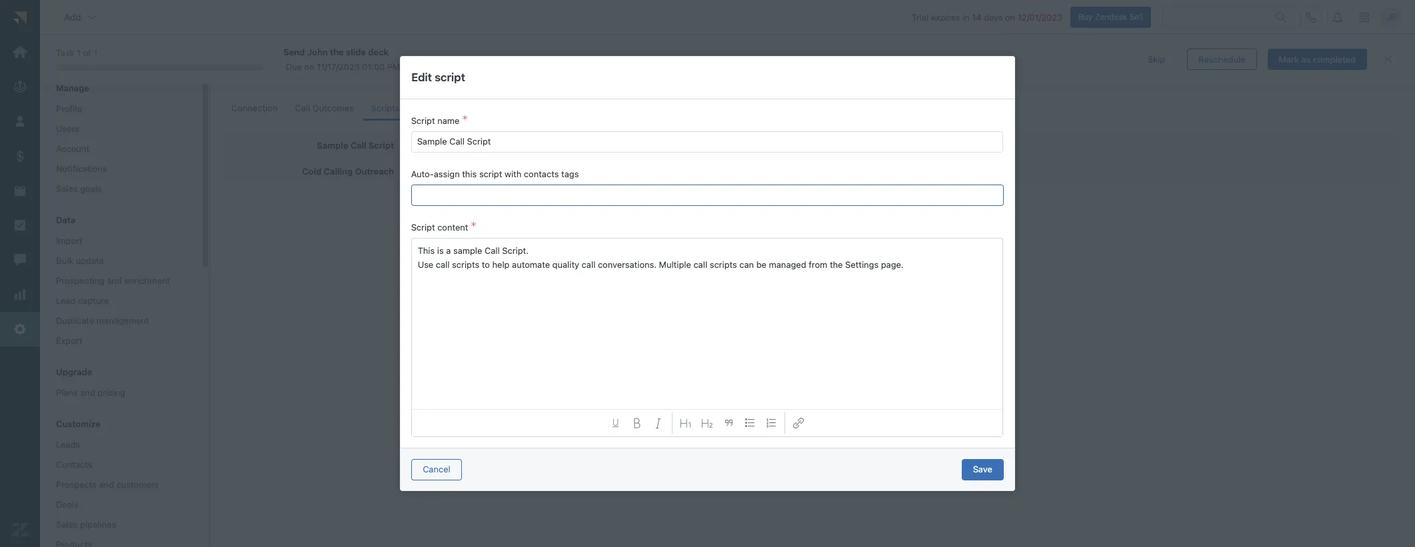 Task type: describe. For each thing, give the bounding box(es) containing it.
import
[[56, 235, 82, 246]]

using
[[464, 72, 485, 83]]

mark
[[1279, 54, 1299, 64]]

jp button
[[1380, 6, 1402, 28]]

settings
[[846, 259, 879, 270]]

call outcomes
[[295, 103, 354, 113]]

0 horizontal spatial voice
[[223, 50, 262, 68]]

2 scripts from the left
[[710, 259, 737, 270]]

prospecting
[[56, 275, 105, 286]]

plans and pricing
[[56, 387, 125, 398]]

mark as completed button
[[1267, 49, 1367, 70]]

add call script button
[[394, 186, 490, 207]]

lead
[[56, 295, 76, 306]]

automate
[[512, 259, 550, 270]]

save button
[[962, 459, 1004, 480]]

sales pipelines
[[56, 519, 116, 530]]

john
[[307, 46, 328, 57]]

cold calling outreach
[[302, 166, 394, 177]]

bulk update
[[56, 255, 104, 266]]

0 vertical spatial edit
[[411, 70, 432, 84]]

none text field containing this is a sample call script.
[[418, 244, 998, 272]]

capture
[[78, 295, 109, 306]]

14
[[972, 12, 982, 22]]

the inside send john the slide deck due on 11/17/2023 01:00 pm
[[330, 46, 344, 57]]

lead capture link
[[51, 292, 189, 309]]

search image
[[1276, 12, 1286, 22]]

plans and pricing link
[[51, 384, 189, 401]]

save
[[973, 464, 992, 475]]

trial expires in 14 days on 12/01/2023
[[912, 12, 1063, 22]]

heading2 image
[[702, 418, 713, 429]]

send john the slide deck link
[[283, 46, 1112, 58]]

zendesk
[[1095, 12, 1127, 22]]

bold image
[[632, 418, 643, 429]]

call down is
[[436, 259, 450, 270]]

in
[[963, 12, 970, 22]]

and for customers
[[99, 479, 114, 490]]

calls image
[[1306, 12, 1316, 22]]

content
[[438, 222, 469, 233]]

account
[[56, 143, 89, 154]]

help
[[493, 259, 510, 270]]

buy zendesk sell
[[1078, 12, 1143, 22]]

multiple
[[659, 259, 691, 270]]

export
[[56, 335, 82, 346]]

of
[[83, 47, 91, 58]]

with
[[505, 169, 522, 179]]

notifications link
[[51, 160, 189, 177]]

from inside this is a sample call script. use call scripts to help automate quality call conversations. multiple call scripts can be managed from the settings page.
[[809, 259, 828, 270]]

account link
[[51, 140, 189, 157]]

sell.
[[394, 72, 411, 83]]

12/01/2023
[[1018, 12, 1063, 22]]

pricing
[[98, 387, 125, 398]]

on inside send john the slide deck due on 11/17/2023 01:00 pm
[[304, 61, 314, 72]]

2 1 from the left
[[94, 47, 98, 58]]

italic image
[[654, 418, 664, 429]]

sales for sales goals
[[56, 183, 78, 194]]

buy zendesk sell button
[[1070, 6, 1151, 28]]

bulk update link
[[51, 252, 189, 269]]

sell
[[1129, 12, 1143, 22]]

bulk
[[56, 255, 73, 266]]

add image
[[405, 191, 416, 202]]

leads
[[261, 72, 283, 83]]

call right sample
[[350, 140, 366, 151]]

underline image
[[612, 419, 621, 428]]

1 vertical spatial contacts
[[524, 169, 559, 179]]

1 vertical spatial voice
[[488, 72, 510, 83]]

deck
[[368, 46, 389, 57]]

is
[[437, 245, 444, 256]]

connection
[[231, 103, 278, 113]]

call right quality at the left top
[[582, 259, 596, 270]]

connection link
[[223, 97, 286, 121]]

task
[[56, 47, 74, 58]]

a
[[446, 245, 451, 256]]

this
[[418, 245, 435, 256]]

the inside this is a sample call script. use call scripts to help automate quality call conversations. multiple call scripts can be managed from the settings page.
[[830, 259, 843, 270]]

deals
[[56, 499, 78, 510]]

trial
[[912, 12, 929, 22]]

be
[[757, 259, 767, 270]]

edit script
[[411, 70, 465, 84]]

edit for outreach
[[427, 167, 440, 176]]

scripts link
[[363, 97, 408, 121]]

scripts
[[371, 103, 400, 113]]

1 vertical spatial script
[[480, 169, 503, 179]]

page.
[[881, 259, 904, 270]]

to
[[482, 259, 490, 270]]

1 scripts from the left
[[452, 259, 480, 270]]

expires
[[931, 12, 960, 22]]

add for add
[[64, 11, 81, 22]]

export link
[[51, 332, 189, 349]]

prospects and customers
[[56, 479, 159, 490]]

lead capture
[[56, 295, 109, 306]]

use
[[418, 259, 434, 270]]

profile link
[[51, 100, 189, 117]]

days
[[984, 12, 1003, 22]]

conversations.
[[598, 259, 657, 270]]



Task type: vqa. For each thing, say whether or not it's contained in the screenshot.
'Smart'
no



Task type: locate. For each thing, give the bounding box(es) containing it.
buy
[[1078, 12, 1093, 22]]

assign
[[434, 169, 460, 179]]

asterisk image right name
[[463, 115, 468, 126]]

0 horizontal spatial on
[[304, 61, 314, 72]]

edit button for sample call script
[[415, 138, 451, 154]]

and down contacts link at the bottom
[[99, 479, 114, 490]]

sales left goals
[[56, 183, 78, 194]]

1 horizontal spatial asterisk image
[[471, 222, 477, 233]]

edit button for cold calling outreach
[[415, 164, 451, 180]]

prospects and customers link
[[51, 476, 189, 493]]

edit right sell.
[[411, 70, 432, 84]]

tags
[[562, 169, 579, 179]]

quote image
[[724, 418, 734, 429]]

script
[[411, 115, 435, 126], [369, 140, 394, 151], [411, 222, 435, 233]]

sample
[[317, 140, 348, 151]]

contacts inside voice and text call your leads and contacts directly from sell. learn about using voice
[[302, 72, 337, 83]]

zendesk products image
[[1360, 12, 1369, 22]]

this is a sample call script. use call scripts to help automate quality call conversations. multiple call scripts can be managed from the settings page.
[[418, 245, 904, 270]]

0 vertical spatial edit button
[[415, 138, 451, 154]]

voice
[[223, 50, 262, 68], [488, 72, 510, 83]]

jp
[[1386, 11, 1397, 23]]

skip
[[1148, 54, 1165, 64]]

None field
[[75, 50, 181, 62], [415, 185, 1000, 205], [75, 50, 181, 62], [415, 185, 1000, 205]]

managed
[[769, 259, 807, 270]]

pipelines
[[80, 519, 116, 530]]

call down assign
[[440, 191, 454, 202]]

learn
[[413, 72, 436, 83]]

voice right using
[[488, 72, 510, 83]]

duplicate management link
[[51, 312, 189, 329]]

script inside button
[[456, 191, 479, 202]]

auto-assign this script with contacts tags
[[411, 169, 579, 179]]

auto-
[[411, 169, 434, 179]]

name
[[438, 115, 460, 126]]

scripts down sample
[[452, 259, 480, 270]]

reschedule button
[[1187, 49, 1257, 70]]

from right managed at top
[[809, 259, 828, 270]]

import link
[[51, 232, 189, 249]]

edit up add call script button
[[427, 167, 440, 176]]

users link
[[51, 120, 189, 137]]

add left chevron down icon
[[64, 11, 81, 22]]

0 vertical spatial script
[[435, 70, 465, 84]]

on
[[1005, 12, 1015, 22], [304, 61, 314, 72]]

customize
[[56, 419, 101, 429]]

11/17/2023
[[317, 61, 360, 72]]

completed
[[1313, 54, 1356, 64]]

leads
[[56, 439, 80, 450]]

script for script content
[[411, 222, 435, 233]]

using voice link
[[464, 72, 510, 83]]

1 edit button from the top
[[415, 138, 451, 154]]

1 vertical spatial the
[[830, 259, 843, 270]]

bell image
[[1332, 12, 1343, 22]]

upgrade
[[56, 367, 92, 377]]

0 vertical spatial asterisk image
[[463, 115, 468, 126]]

asterisk image
[[463, 115, 468, 126], [471, 222, 477, 233]]

cancel
[[423, 464, 450, 475]]

and for text
[[265, 50, 291, 68]]

add inside button
[[421, 191, 437, 202]]

1 left of on the left top
[[77, 47, 81, 58]]

reschedule
[[1199, 54, 1245, 64]]

1 horizontal spatial 1
[[94, 47, 98, 58]]

cold
[[302, 166, 321, 177]]

call up to at the top
[[485, 245, 500, 256]]

update
[[76, 255, 104, 266]]

duplicate
[[56, 315, 94, 326]]

bullet list image
[[745, 418, 756, 429]]

script
[[435, 70, 465, 84], [480, 169, 503, 179], [456, 191, 479, 202]]

outcomes
[[312, 103, 354, 113]]

leads link
[[51, 436, 189, 453]]

1 horizontal spatial voice
[[488, 72, 510, 83]]

heading1 image
[[681, 418, 692, 429]]

script content
[[411, 222, 469, 233]]

0 vertical spatial on
[[1005, 12, 1015, 22]]

prospecting and enrichment link
[[51, 272, 189, 289]]

1 vertical spatial sales
[[56, 519, 78, 530]]

add right add image
[[421, 191, 437, 202]]

1 horizontal spatial add
[[421, 191, 437, 202]]

script name
[[411, 115, 460, 126]]

1 horizontal spatial contacts
[[524, 169, 559, 179]]

and down 'due'
[[285, 72, 300, 83]]

2 vertical spatial script
[[411, 222, 435, 233]]

profile
[[56, 103, 82, 114]]

1 horizontal spatial scripts
[[710, 259, 737, 270]]

manage
[[56, 83, 89, 93]]

sales for sales pipelines
[[56, 519, 78, 530]]

0 vertical spatial add
[[64, 11, 81, 22]]

chevron down image
[[87, 12, 97, 22]]

call right multiple
[[694, 259, 708, 270]]

script left name
[[411, 115, 435, 126]]

about
[[438, 72, 461, 83]]

the left settings
[[830, 259, 843, 270]]

0 vertical spatial voice
[[223, 50, 262, 68]]

from
[[372, 72, 391, 83], [809, 259, 828, 270]]

slide
[[346, 46, 366, 57]]

on right 'due'
[[304, 61, 314, 72]]

cancel image
[[1383, 54, 1394, 65]]

1 horizontal spatial on
[[1005, 12, 1015, 22]]

0 horizontal spatial contacts
[[302, 72, 337, 83]]

1 vertical spatial script
[[369, 140, 394, 151]]

2 sales from the top
[[56, 519, 78, 530]]

skip button
[[1136, 49, 1177, 70]]

script up outreach
[[369, 140, 394, 151]]

plans
[[56, 387, 78, 398]]

your
[[241, 72, 259, 83]]

0 vertical spatial script
[[411, 115, 435, 126]]

contacts right with on the top
[[524, 169, 559, 179]]

1 vertical spatial edit
[[427, 141, 440, 150]]

list number image
[[766, 418, 777, 429]]

1 right of on the left top
[[94, 47, 98, 58]]

contacts
[[56, 459, 92, 470]]

deals link
[[51, 496, 189, 513]]

asterisk image for script content
[[471, 222, 477, 233]]

goals
[[80, 183, 102, 194]]

directly
[[340, 72, 370, 83]]

can
[[740, 259, 754, 270]]

and
[[265, 50, 291, 68], [285, 72, 300, 83], [107, 275, 122, 286], [80, 387, 95, 398], [99, 479, 114, 490]]

send john the slide deck due on 11/17/2023 01:00 pm
[[283, 46, 400, 72]]

2 vertical spatial script
[[456, 191, 479, 202]]

sample
[[454, 245, 483, 256]]

0 horizontal spatial from
[[372, 72, 391, 83]]

1 horizontal spatial the
[[830, 259, 843, 270]]

add inside 'button'
[[64, 11, 81, 22]]

as
[[1301, 54, 1311, 64]]

01:00
[[362, 61, 385, 72]]

and for enrichment
[[107, 275, 122, 286]]

call left outcomes
[[295, 103, 310, 113]]

on right days
[[1005, 12, 1015, 22]]

call
[[440, 191, 454, 202], [436, 259, 450, 270], [582, 259, 596, 270], [694, 259, 708, 270]]

1 vertical spatial asterisk image
[[471, 222, 477, 233]]

trash image
[[460, 142, 467, 149]]

add for add call script
[[421, 191, 437, 202]]

voice and text call your leads and contacts directly from sell. learn about using voice
[[223, 50, 510, 83]]

1 1 from the left
[[77, 47, 81, 58]]

call inside voice and text call your leads and contacts directly from sell. learn about using voice
[[223, 72, 238, 83]]

voice up your
[[223, 50, 262, 68]]

from down 01:00
[[372, 72, 391, 83]]

1 horizontal spatial from
[[809, 259, 828, 270]]

None text field
[[418, 244, 998, 272]]

0 vertical spatial the
[[330, 46, 344, 57]]

0 vertical spatial sales
[[56, 183, 78, 194]]

edit button up add call script button
[[415, 164, 451, 180]]

0 vertical spatial contacts
[[302, 72, 337, 83]]

and for pricing
[[80, 387, 95, 398]]

task 1 of 1
[[56, 47, 98, 58]]

1 sales from the top
[[56, 183, 78, 194]]

asterisk image for script name
[[463, 115, 468, 126]]

edit for script
[[427, 141, 440, 150]]

sales down deals
[[56, 519, 78, 530]]

asterisk image right content
[[471, 222, 477, 233]]

link image
[[794, 418, 804, 429]]

pm
[[387, 61, 400, 72]]

from inside voice and text call your leads and contacts directly from sell. learn about using voice
[[372, 72, 391, 83]]

edit button down script name at the left top of the page
[[415, 138, 451, 154]]

0 horizontal spatial scripts
[[452, 259, 480, 270]]

contacts down text
[[302, 72, 337, 83]]

0 vertical spatial from
[[372, 72, 391, 83]]

and right plans
[[80, 387, 95, 398]]

duplicate management
[[56, 315, 149, 326]]

Script name field
[[417, 132, 998, 152]]

and down bulk update link
[[107, 275, 122, 286]]

prospects
[[56, 479, 97, 490]]

sales pipelines link
[[51, 516, 189, 533]]

2 vertical spatial edit
[[427, 167, 440, 176]]

call outcomes link
[[287, 97, 362, 121]]

0 horizontal spatial add
[[64, 11, 81, 22]]

trash image
[[460, 168, 467, 175]]

1 vertical spatial add
[[421, 191, 437, 202]]

0 horizontal spatial 1
[[77, 47, 81, 58]]

the up 11/17/2023 at the top of the page
[[330, 46, 344, 57]]

0 horizontal spatial asterisk image
[[463, 115, 468, 126]]

enrichment
[[124, 275, 170, 286]]

prospecting and enrichment
[[56, 275, 170, 286]]

2 edit button from the top
[[415, 164, 451, 180]]

zendesk image
[[11, 521, 29, 539]]

script for script name
[[411, 115, 435, 126]]

and up leads
[[265, 50, 291, 68]]

0 horizontal spatial the
[[330, 46, 344, 57]]

send
[[283, 46, 305, 57]]

1 vertical spatial from
[[809, 259, 828, 270]]

call inside this is a sample call script. use call scripts to help automate quality call conversations. multiple call scripts can be managed from the settings page.
[[485, 245, 500, 256]]

call inside button
[[440, 191, 454, 202]]

calling
[[324, 166, 353, 177]]

1 vertical spatial edit button
[[415, 164, 451, 180]]

script up 'this'
[[411, 222, 435, 233]]

script.
[[502, 245, 529, 256]]

edit down script name at the left top of the page
[[427, 141, 440, 150]]

scripts left can
[[710, 259, 737, 270]]

1 vertical spatial on
[[304, 61, 314, 72]]

call left your
[[223, 72, 238, 83]]



